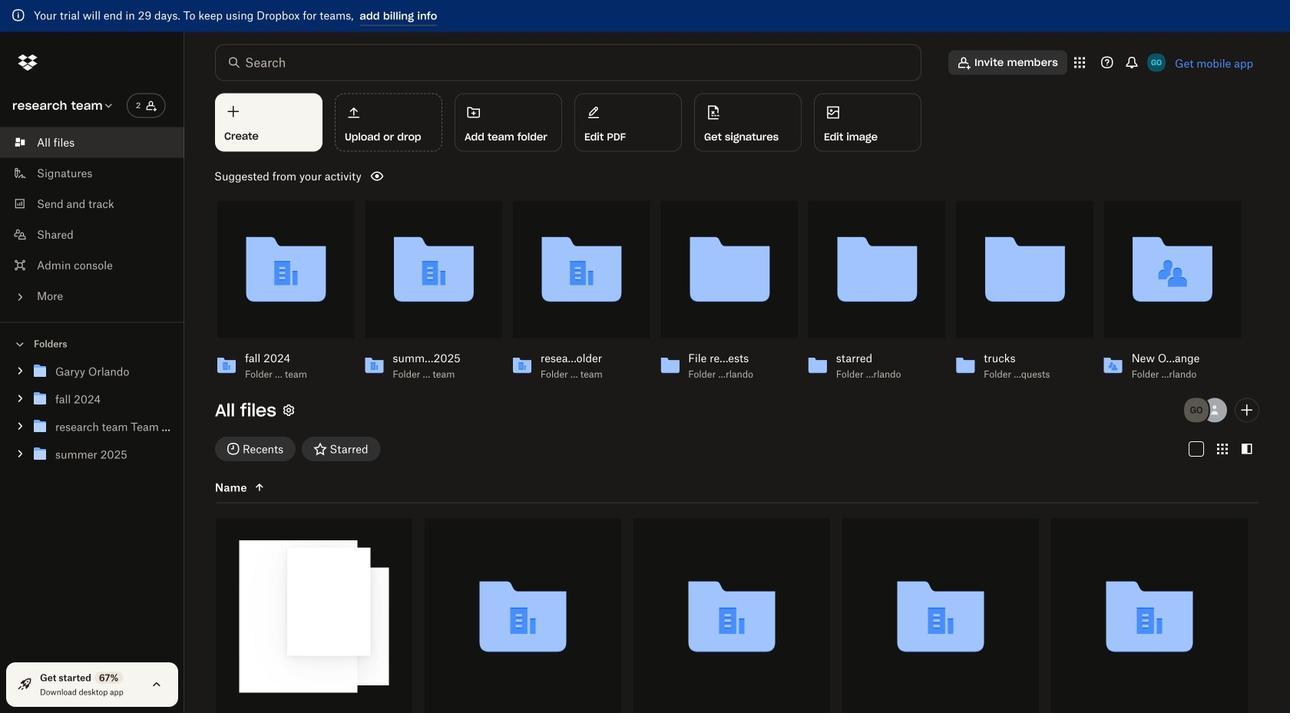 Task type: describe. For each thing, give the bounding box(es) containing it.
more image
[[12, 289, 28, 305]]

dropbox image
[[12, 47, 43, 78]]

team shared folder, summer 2025 row
[[1051, 519, 1248, 713]]

garyy orlando image
[[1183, 396, 1210, 424]]

folder settings image
[[279, 401, 298, 420]]

team shared folder, old documents row
[[634, 519, 830, 713]]



Task type: vqa. For each thing, say whether or not it's contained in the screenshot.
Folder, Important documents ROW
no



Task type: locate. For each thing, give the bounding box(es) containing it.
stonetiffany950@gmail.com image
[[1201, 396, 1229, 424]]

team shared folder, fall 2024 row
[[425, 519, 621, 713]]

list
[[0, 118, 184, 322]]

team shared folder, research team team folder row
[[842, 519, 1039, 713]]

group
[[0, 355, 194, 480]]

team member folder, garyy orlando row
[[216, 519, 412, 713]]

add team members image
[[1238, 401, 1256, 420]]

alert
[[0, 0, 1290, 32]]

Search in folder "Dropbox" text field
[[245, 53, 889, 72]]

list item
[[0, 127, 184, 158]]



